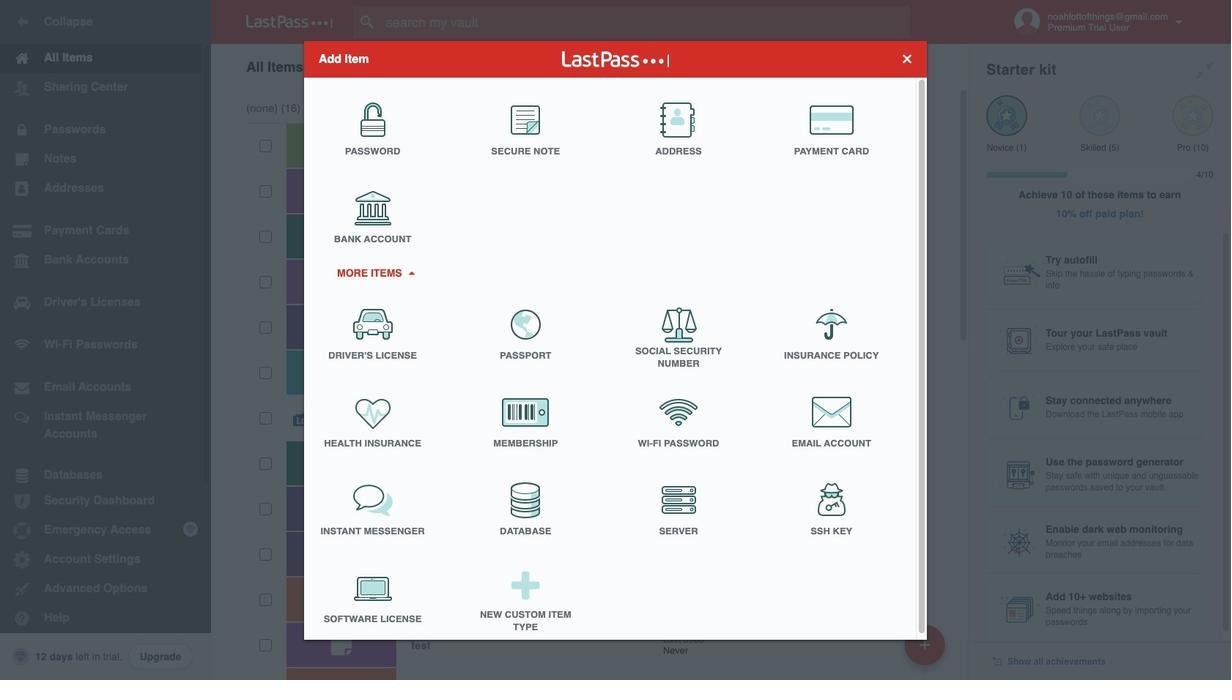 Task type: vqa. For each thing, say whether or not it's contained in the screenshot.
Vault options navigation
yes



Task type: describe. For each thing, give the bounding box(es) containing it.
caret right image
[[406, 271, 416, 275]]

vault options navigation
[[211, 44, 969, 88]]

new item navigation
[[899, 621, 954, 681]]



Task type: locate. For each thing, give the bounding box(es) containing it.
new item image
[[920, 640, 930, 650]]

dialog
[[304, 41, 927, 645]]

search my vault text field
[[353, 6, 939, 38]]

lastpass image
[[246, 15, 333, 29]]

Search search field
[[353, 6, 939, 38]]

main navigation navigation
[[0, 0, 211, 681]]



